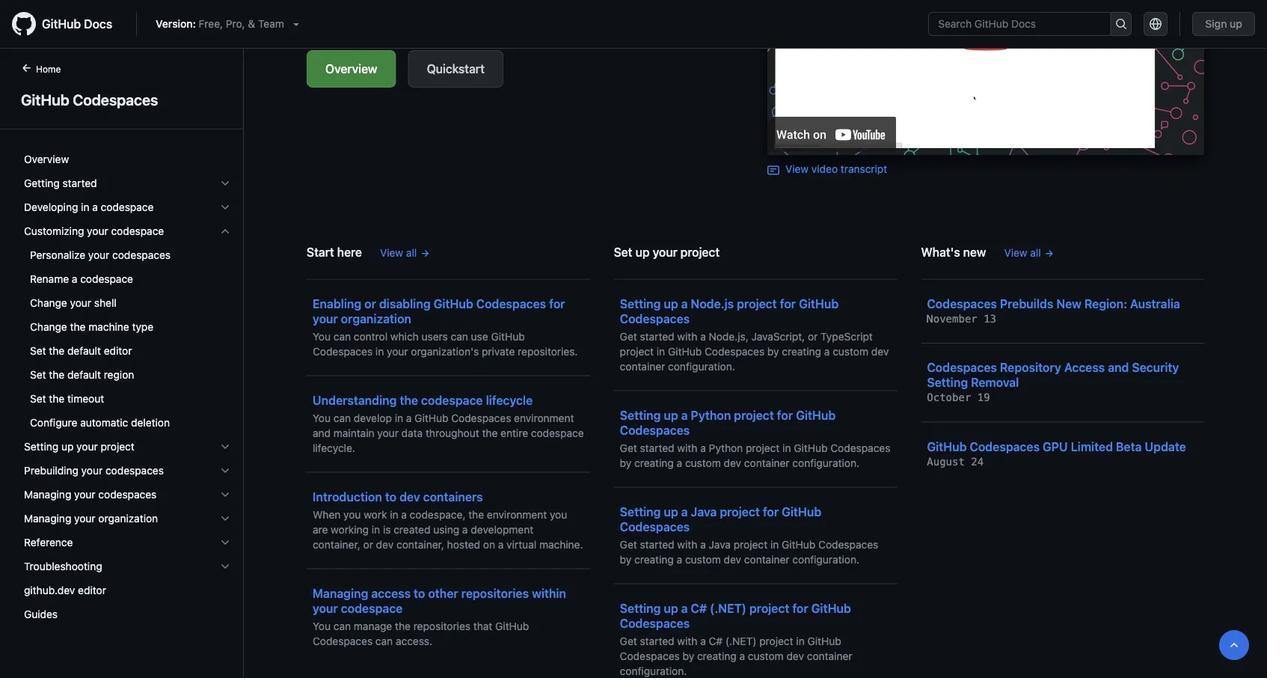 Task type: vqa. For each thing, say whether or not it's contained in the screenshot.
Secret Scanning
no



Task type: locate. For each thing, give the bounding box(es) containing it.
managing up reference
[[24, 512, 71, 525]]

limited
[[1071, 439, 1114, 454]]

for
[[549, 296, 565, 311], [780, 296, 796, 311], [777, 408, 793, 422], [763, 504, 779, 519], [793, 601, 809, 615]]

get inside setting up a node.js project for github codespaces get started with a node.js, javascript, or typescript project in github codespaces by creating a custom dev container configuration.
[[620, 330, 637, 342]]

0 vertical spatial repositories
[[462, 586, 529, 600]]

view all for what's new
[[1005, 246, 1042, 259]]

codespaces for prebuilding your codespaces
[[105, 464, 164, 477]]

your inside 'customizing your codespace' dropdown button
[[87, 225, 108, 237]]

beta
[[1117, 439, 1142, 454]]

sc 9kayk9 0 image for customizing your codespace
[[219, 225, 231, 237]]

setting inside "setting up a c# (.net) project for github codespaces get started with a c# (.net) project in github codespaces by creating a custom dev container configuration."
[[620, 601, 661, 615]]

change inside change your shell link
[[30, 297, 67, 309]]

select language: current language is english image
[[1150, 18, 1162, 30]]

github inside understanding the codespace lifecycle you can develop in a github codespaces environment and maintain your data throughout the entire codespace lifecycle.
[[415, 412, 449, 424]]

codespaces inside managing access to other repositories within your codespace you can manage the repositories that github codespaces can access.
[[313, 635, 373, 647]]

1 vertical spatial overview
[[24, 153, 69, 165]]

up inside setting up a java project for github codespaces get started with a java project in github codespaces by creating a custom dev container configuration.
[[664, 504, 679, 519]]

up inside "setting up a c# (.net) project for github codespaces get started with a c# (.net) project in github codespaces by creating a custom dev container configuration."
[[664, 601, 679, 615]]

0 horizontal spatial you
[[344, 508, 361, 520]]

0 vertical spatial to
[[385, 489, 397, 504]]

1 horizontal spatial view all
[[1005, 246, 1042, 259]]

1 get from the top
[[620, 330, 637, 342]]

default up set the default region
[[67, 345, 101, 357]]

setting inside dropdown button
[[24, 440, 59, 453]]

codespaces prebuilds new region: australia november 13
[[927, 296, 1181, 325]]

start
[[307, 245, 334, 259]]

managing for codespaces
[[24, 488, 71, 501]]

1 default from the top
[[67, 345, 101, 357]]

setting up a node.js project for github codespaces get started with a node.js, javascript, or typescript project in github codespaces by creating a custom dev container configuration.
[[620, 296, 889, 372]]

custom
[[833, 345, 869, 357], [685, 456, 721, 469], [685, 553, 721, 565], [748, 650, 784, 662]]

organization up "control"
[[341, 311, 412, 326]]

0 vertical spatial overview link
[[307, 50, 396, 88]]

2 view all from the left
[[1005, 246, 1042, 259]]

24
[[972, 455, 984, 468]]

for for enabling or disabling github codespaces for your organization
[[549, 296, 565, 311]]

None search field
[[929, 12, 1132, 36]]

for for setting up a node.js project for github codespaces
[[780, 296, 796, 311]]

0 vertical spatial you
[[313, 330, 331, 342]]

codespaces inside codespaces repository access and security setting removal october 19
[[927, 360, 998, 375]]

0 vertical spatial editor
[[104, 345, 132, 357]]

view all link up disabling
[[380, 245, 430, 260]]

for inside enabling or disabling github codespaces for your organization you can control which users can use github codespaces in your organization's private repositories.
[[549, 296, 565, 311]]

get
[[620, 330, 637, 342], [620, 442, 637, 454], [620, 538, 637, 550], [620, 635, 637, 647]]

0 vertical spatial or
[[365, 296, 376, 311]]

setting inside setting up a java project for github codespaces get started with a java project in github codespaces by creating a custom dev container configuration.
[[620, 504, 661, 519]]

1 change from the top
[[30, 297, 67, 309]]

1 you from the top
[[313, 330, 331, 342]]

2 vertical spatial codespaces
[[98, 488, 157, 501]]

github
[[42, 17, 81, 31], [21, 91, 69, 108], [434, 296, 473, 311], [799, 296, 839, 311], [491, 330, 525, 342], [668, 345, 702, 357], [796, 408, 836, 422], [415, 412, 449, 424], [927, 439, 967, 454], [794, 442, 828, 454], [782, 504, 822, 519], [782, 538, 816, 550], [812, 601, 852, 615], [496, 620, 529, 632], [808, 635, 842, 647]]

environment inside introduction to dev containers when you work in a codespace, the environment you are working in is created using a development container, or dev container, hosted on a virtual machine.
[[487, 508, 547, 520]]

0 horizontal spatial all
[[406, 246, 417, 259]]

editor
[[104, 345, 132, 357], [78, 584, 106, 596]]

custom inside setting up a node.js project for github codespaces get started with a node.js, javascript, or typescript project in github codespaces by creating a custom dev container configuration.
[[833, 345, 869, 357]]

october 19 element
[[927, 391, 991, 404]]

2 horizontal spatial view
[[1005, 246, 1028, 259]]

that
[[474, 620, 493, 632]]

sc 9kayk9 0 image inside the managing your codespaces dropdown button
[[219, 489, 231, 501]]

rename
[[30, 273, 69, 285]]

0 horizontal spatial organization
[[98, 512, 158, 525]]

0 vertical spatial python
[[691, 408, 731, 422]]

you up "working"
[[344, 508, 361, 520]]

can left use at the left
[[451, 330, 468, 342]]

for inside setting up a python project for github codespaces get started with a python project in github codespaces by creating a custom dev container configuration.
[[777, 408, 793, 422]]

manage
[[354, 620, 392, 632]]

1 vertical spatial you
[[313, 412, 331, 424]]

you inside understanding the codespace lifecycle you can develop in a github codespaces environment and maintain your data throughout the entire codespace lifecycle.
[[313, 412, 331, 424]]

setting up your project
[[24, 440, 135, 453]]

change for change your shell
[[30, 297, 67, 309]]

video
[[812, 163, 838, 175]]

view all right new
[[1005, 246, 1042, 259]]

the down containers
[[469, 508, 484, 520]]

4 get from the top
[[620, 635, 637, 647]]

1 horizontal spatial view all link
[[1005, 245, 1055, 260]]

you up machine.
[[550, 508, 567, 520]]

managing
[[24, 488, 71, 501], [24, 512, 71, 525], [313, 586, 368, 600]]

managing for to
[[313, 586, 368, 600]]

setting inside setting up a python project for github codespaces get started with a python project in github codespaces by creating a custom dev container configuration.
[[620, 408, 661, 422]]

change the machine type link
[[18, 315, 237, 339]]

1 horizontal spatial c#
[[709, 635, 723, 647]]

you for enabling or disabling github codespaces for your organization
[[313, 330, 331, 342]]

1 horizontal spatial and
[[1108, 360, 1130, 375]]

1 horizontal spatial organization
[[341, 311, 412, 326]]

in
[[81, 201, 89, 213], [376, 345, 384, 357], [657, 345, 665, 357], [395, 412, 403, 424], [783, 442, 791, 454], [390, 508, 399, 520], [372, 523, 380, 535], [771, 538, 779, 550], [797, 635, 805, 647]]

view right 'here'
[[380, 246, 403, 259]]

with inside setting up a python project for github codespaces get started with a python project in github codespaces by creating a custom dev container configuration.
[[678, 442, 698, 454]]

change down change your shell at the left
[[30, 321, 67, 333]]

set the default editor link
[[18, 339, 237, 363]]

1 vertical spatial to
[[414, 586, 425, 600]]

change
[[30, 297, 67, 309], [30, 321, 67, 333]]

1 view all link from the left
[[380, 245, 430, 260]]

environment inside understanding the codespace lifecycle you can develop in a github codespaces environment and maintain your data throughout the entire codespace lifecycle.
[[514, 412, 574, 424]]

0 vertical spatial environment
[[514, 412, 574, 424]]

access
[[371, 586, 411, 600]]

with
[[678, 330, 698, 342], [678, 442, 698, 454], [678, 538, 698, 550], [678, 635, 698, 647]]

region
[[104, 369, 134, 381]]

1 vertical spatial (.net)
[[726, 635, 757, 647]]

setting inside setting up a node.js project for github codespaces get started with a node.js, javascript, or typescript project in github codespaces by creating a custom dev container configuration.
[[620, 296, 661, 311]]

2 with from the top
[[678, 442, 698, 454]]

up for setting up a java project for github codespaces get started with a java project in github codespaces by creating a custom dev container configuration.
[[664, 504, 679, 519]]

organization
[[341, 311, 412, 326], [98, 512, 158, 525]]

1 with from the top
[[678, 330, 698, 342]]

1 vertical spatial and
[[313, 427, 331, 439]]

1 vertical spatial managing
[[24, 512, 71, 525]]

1 horizontal spatial all
[[1031, 246, 1042, 259]]

container, down created
[[397, 538, 444, 550]]

container inside setting up a node.js project for github codespaces get started with a node.js, javascript, or typescript project in github codespaces by creating a custom dev container configuration.
[[620, 360, 666, 372]]

1 view all from the left
[[380, 246, 417, 259]]

view all right 'here'
[[380, 246, 417, 259]]

up for setting up your project
[[61, 440, 74, 453]]

started for setting up a java project for github codespaces
[[640, 538, 675, 550]]

the up access.
[[395, 620, 411, 632]]

you
[[344, 508, 361, 520], [550, 508, 567, 520]]

2 change from the top
[[30, 321, 67, 333]]

set the default region
[[30, 369, 134, 381]]

started inside dropdown button
[[62, 177, 97, 189]]

started
[[62, 177, 97, 189], [640, 330, 675, 342], [640, 442, 675, 454], [640, 538, 675, 550], [640, 635, 675, 647]]

started inside setting up a node.js project for github codespaces get started with a node.js, javascript, or typescript project in github codespaces by creating a custom dev container configuration.
[[640, 330, 675, 342]]

1 vertical spatial or
[[808, 330, 818, 342]]

codespace down developing in a codespace dropdown button at left
[[111, 225, 164, 237]]

can left "control"
[[334, 330, 351, 342]]

lifecycle
[[486, 393, 533, 407]]

1 sc 9kayk9 0 image from the top
[[219, 201, 231, 213]]

users
[[422, 330, 448, 342]]

0 vertical spatial codespaces
[[112, 249, 171, 261]]

0 vertical spatial organization
[[341, 311, 412, 326]]

private
[[482, 345, 515, 357]]

repository
[[1000, 360, 1062, 375]]

troubleshooting
[[24, 560, 102, 572]]

2 all from the left
[[1031, 246, 1042, 259]]

(.net)
[[710, 601, 747, 615], [726, 635, 757, 647]]

2 default from the top
[[67, 369, 101, 381]]

1 vertical spatial environment
[[487, 508, 547, 520]]

codespaces inside prebuilding your codespaces dropdown button
[[105, 464, 164, 477]]

0 vertical spatial overview
[[326, 62, 378, 76]]

configuration. inside "setting up a c# (.net) project for github codespaces get started with a c# (.net) project in github codespaces by creating a custom dev container configuration."
[[620, 665, 687, 677]]

triangle down image
[[290, 18, 302, 30]]

3 sc 9kayk9 0 image from the top
[[219, 513, 231, 525]]

managing your organization button
[[18, 507, 237, 531]]

view right "link" icon
[[786, 163, 809, 175]]

3 get from the top
[[620, 538, 637, 550]]

github docs
[[42, 17, 112, 31]]

codespaces inside personalize your codespaces link
[[112, 249, 171, 261]]

3 you from the top
[[313, 620, 331, 632]]

in inside setting up a node.js project for github codespaces get started with a node.js, javascript, or typescript project in github codespaces by creating a custom dev container configuration.
[[657, 345, 665, 357]]

github inside github codespaces gpu limited beta update august 24
[[927, 439, 967, 454]]

deletion
[[131, 416, 170, 429]]

with for node.js
[[678, 330, 698, 342]]

1 vertical spatial codespaces
[[105, 464, 164, 477]]

codespaces inside the managing your codespaces dropdown button
[[98, 488, 157, 501]]

with for python
[[678, 442, 698, 454]]

by inside setting up a python project for github codespaces get started with a python project in github codespaces by creating a custom dev container configuration.
[[620, 456, 632, 469]]

2 customizing your codespace element from the top
[[12, 243, 243, 435]]

prebuilding
[[24, 464, 79, 477]]

codespaces for managing your codespaces
[[98, 488, 157, 501]]

august 24 element
[[927, 455, 984, 468]]

up for setting up a c# (.net) project for github codespaces get started with a c# (.net) project in github codespaces by creating a custom dev container configuration.
[[664, 601, 679, 615]]

0 vertical spatial c#
[[691, 601, 707, 615]]

0 horizontal spatial overview
[[24, 153, 69, 165]]

to up 'work'
[[385, 489, 397, 504]]

the up the set the timeout
[[49, 369, 65, 381]]

organization down the managing your codespaces dropdown button
[[98, 512, 158, 525]]

1 horizontal spatial container,
[[397, 538, 444, 550]]

container, down "working"
[[313, 538, 361, 550]]

here
[[337, 245, 362, 259]]

in inside "setting up a c# (.net) project for github codespaces get started with a c# (.net) project in github codespaces by creating a custom dev container configuration."
[[797, 635, 805, 647]]

5 sc 9kayk9 0 image from the top
[[219, 561, 231, 572]]

creating inside "setting up a c# (.net) project for github codespaces get started with a c# (.net) project in github codespaces by creating a custom dev container configuration."
[[697, 650, 737, 662]]

0 vertical spatial and
[[1108, 360, 1130, 375]]

organization's
[[411, 345, 479, 357]]

1 vertical spatial organization
[[98, 512, 158, 525]]

gpu
[[1043, 439, 1068, 454]]

you down enabling
[[313, 330, 331, 342]]

github.dev editor link
[[18, 578, 237, 602]]

repositories up access.
[[414, 620, 471, 632]]

to inside introduction to dev containers when you work in a codespace, the environment you are working in is created using a development container, or dev container, hosted on a virtual machine.
[[385, 489, 397, 504]]

editor down troubleshooting
[[78, 584, 106, 596]]

customizing your codespace element containing personalize your codespaces
[[12, 243, 243, 435]]

on
[[483, 538, 495, 550]]

2 vertical spatial managing
[[313, 586, 368, 600]]

setting up a python project for github codespaces get started with a python project in github codespaces by creating a custom dev container configuration.
[[620, 408, 891, 469]]

codespace inside dropdown button
[[111, 225, 164, 237]]

editor up region
[[104, 345, 132, 357]]

1 sc 9kayk9 0 image from the top
[[219, 177, 231, 189]]

set inside "link"
[[30, 393, 46, 405]]

overview
[[326, 62, 378, 76], [24, 153, 69, 165]]

to left other
[[414, 586, 425, 600]]

0 vertical spatial default
[[67, 345, 101, 357]]

can up maintain
[[334, 412, 351, 424]]

0 horizontal spatial container,
[[313, 538, 361, 550]]

container
[[620, 360, 666, 372], [745, 456, 790, 469], [745, 553, 790, 565], [807, 650, 853, 662]]

access.
[[396, 635, 433, 647]]

1 vertical spatial python
[[709, 442, 743, 454]]

automatic
[[80, 416, 128, 429]]

set for set up your project
[[614, 245, 633, 259]]

container,
[[313, 538, 361, 550], [397, 538, 444, 550]]

2 view all link from the left
[[1005, 245, 1055, 260]]

1 vertical spatial editor
[[78, 584, 106, 596]]

started for setting up a node.js project for github codespaces
[[640, 330, 675, 342]]

2 you from the left
[[550, 508, 567, 520]]

and inside codespaces repository access and security setting removal october 19
[[1108, 360, 1130, 375]]

node.js,
[[709, 330, 749, 342]]

codespace down getting started dropdown button on the top of the page
[[101, 201, 154, 213]]

the up set the default region
[[49, 345, 65, 357]]

19
[[978, 391, 991, 404]]

0 horizontal spatial c#
[[691, 601, 707, 615]]

started inside setting up a java project for github codespaces get started with a java project in github codespaces by creating a custom dev container configuration.
[[640, 538, 675, 550]]

github inside managing access to other repositories within your codespace you can manage the repositories that github codespaces can access.
[[496, 620, 529, 632]]

github codespaces
[[21, 91, 158, 108]]

codespaces down 'customizing your codespace' dropdown button at the left top of page
[[112, 249, 171, 261]]

set the default region link
[[18, 363, 237, 387]]

entire
[[501, 427, 528, 439]]

set the timeout
[[30, 393, 104, 405]]

or inside introduction to dev containers when you work in a codespace, the environment you are working in is created using a development container, or dev container, hosted on a virtual machine.
[[363, 538, 373, 550]]

up inside setting up a python project for github codespaces get started with a python project in github codespaces by creating a custom dev container configuration.
[[664, 408, 679, 422]]

you for managing access to other repositories within your codespace
[[313, 620, 331, 632]]

default
[[67, 345, 101, 357], [67, 369, 101, 381]]

up inside dropdown button
[[61, 440, 74, 453]]

or left typescript
[[808, 330, 818, 342]]

prebuilds
[[1000, 296, 1054, 311]]

for for setting up a java project for github codespaces
[[763, 504, 779, 519]]

you inside enabling or disabling github codespaces for your organization you can control which users can use github codespaces in your organization's private repositories.
[[313, 330, 331, 342]]

default up timeout
[[67, 369, 101, 381]]

1 all from the left
[[406, 246, 417, 259]]

for inside setting up a node.js project for github codespaces get started with a node.js, javascript, or typescript project in github codespaces by creating a custom dev container configuration.
[[780, 296, 796, 311]]

python
[[691, 408, 731, 422], [709, 442, 743, 454]]

your inside understanding the codespace lifecycle you can develop in a github codespaces environment and maintain your data throughout the entire codespace lifecycle.
[[377, 427, 399, 439]]

default for region
[[67, 369, 101, 381]]

repositories up that
[[462, 586, 529, 600]]

prebuilding your codespaces
[[24, 464, 164, 477]]

0 horizontal spatial view all
[[380, 246, 417, 259]]

codespaces down setting up your project dropdown button
[[105, 464, 164, 477]]

0 horizontal spatial view
[[380, 246, 403, 259]]

view all link up prebuilds
[[1005, 245, 1055, 260]]

codespaces down prebuilding your codespaces dropdown button
[[98, 488, 157, 501]]

sc 9kayk9 0 image
[[219, 201, 231, 213], [219, 441, 231, 453], [219, 513, 231, 525], [219, 537, 231, 549], [219, 561, 231, 572]]

or up "control"
[[365, 296, 376, 311]]

and right access
[[1108, 360, 1130, 375]]

4 sc 9kayk9 0 image from the top
[[219, 537, 231, 549]]

codespace up manage
[[341, 601, 403, 615]]

2 sc 9kayk9 0 image from the top
[[219, 225, 231, 237]]

0 vertical spatial (.net)
[[710, 601, 747, 615]]

sc 9kayk9 0 image for prebuilding your codespaces
[[219, 465, 231, 477]]

dev
[[872, 345, 889, 357], [724, 456, 742, 469], [400, 489, 420, 504], [376, 538, 394, 550], [724, 553, 742, 565], [787, 650, 805, 662]]

in inside dropdown button
[[81, 201, 89, 213]]

sc 9kayk9 0 image for managing your codespaces
[[219, 489, 231, 501]]

started inside setting up a python project for github codespaces get started with a python project in github codespaces by creating a custom dev container configuration.
[[640, 442, 675, 454]]

up for setting up a python project for github codespaces get started with a python project in github codespaces by creating a custom dev container configuration.
[[664, 408, 679, 422]]

4 with from the top
[[678, 635, 698, 647]]

data
[[402, 427, 423, 439]]

1 horizontal spatial overview
[[326, 62, 378, 76]]

set for set the default editor
[[30, 345, 46, 357]]

2 get from the top
[[620, 442, 637, 454]]

setting inside codespaces repository access and security setting removal october 19
[[927, 375, 968, 390]]

sc 9kayk9 0 image inside getting started dropdown button
[[219, 177, 231, 189]]

tooltip
[[1220, 630, 1250, 660]]

or down "working"
[[363, 538, 373, 550]]

0 horizontal spatial overview link
[[18, 147, 237, 171]]

environment for lifecycle
[[514, 412, 574, 424]]

the inside managing access to other repositories within your codespace you can manage the repositories that github codespaces can access.
[[395, 620, 411, 632]]

getting
[[24, 177, 60, 189]]

codespaces inside codespaces prebuilds new region: australia november 13
[[927, 296, 998, 311]]

3 with from the top
[[678, 538, 698, 550]]

custom inside "setting up a c# (.net) project for github codespaces get started with a c# (.net) project in github codespaces by creating a custom dev container configuration."
[[748, 650, 784, 662]]

1 customizing your codespace element from the top
[[12, 219, 243, 435]]

custom inside setting up a java project for github codespaces get started with a java project in github codespaces by creating a custom dev container configuration.
[[685, 553, 721, 565]]

2 you from the top
[[313, 412, 331, 424]]

november 13 element
[[927, 312, 997, 325]]

sc 9kayk9 0 image inside setting up your project dropdown button
[[219, 441, 231, 453]]

1 vertical spatial change
[[30, 321, 67, 333]]

your inside prebuilding your codespaces dropdown button
[[81, 464, 103, 477]]

codespace up throughout
[[421, 393, 483, 407]]

1 vertical spatial repositories
[[414, 620, 471, 632]]

Search GitHub Docs search field
[[930, 13, 1111, 35]]

or inside setting up a node.js project for github codespaces get started with a node.js, javascript, or typescript project in github codespaces by creating a custom dev container configuration.
[[808, 330, 818, 342]]

you up 'lifecycle.'
[[313, 412, 331, 424]]

the up data
[[400, 393, 418, 407]]

within
[[532, 586, 566, 600]]

1 horizontal spatial you
[[550, 508, 567, 520]]

and up 'lifecycle.'
[[313, 427, 331, 439]]

view right new
[[1005, 246, 1028, 259]]

environment up development
[[487, 508, 547, 520]]

which
[[391, 330, 419, 342]]

all up prebuilds
[[1031, 246, 1042, 259]]

4 sc 9kayk9 0 image from the top
[[219, 489, 231, 501]]

up for sign up
[[1230, 18, 1243, 30]]

lifecycle.
[[313, 442, 355, 454]]

to
[[385, 489, 397, 504], [414, 586, 425, 600]]

2 vertical spatial you
[[313, 620, 331, 632]]

environment
[[514, 412, 574, 424], [487, 508, 547, 520]]

1 vertical spatial default
[[67, 369, 101, 381]]

version: free, pro, & team
[[156, 18, 284, 30]]

set
[[614, 245, 633, 259], [30, 345, 46, 357], [30, 369, 46, 381], [30, 393, 46, 405]]

pro,
[[226, 18, 245, 30]]

control
[[354, 330, 388, 342]]

0 horizontal spatial to
[[385, 489, 397, 504]]

sc 9kayk9 0 image inside 'customizing your codespace' dropdown button
[[219, 225, 231, 237]]

for inside setting up a java project for github codespaces get started with a java project in github codespaces by creating a custom dev container configuration.
[[763, 504, 779, 519]]

managing up manage
[[313, 586, 368, 600]]

sc 9kayk9 0 image
[[219, 177, 231, 189], [219, 225, 231, 237], [219, 465, 231, 477], [219, 489, 231, 501]]

managing inside managing access to other repositories within your codespace you can manage the repositories that github codespaces can access.
[[313, 586, 368, 600]]

guides
[[24, 608, 58, 620]]

all for disabling
[[406, 246, 417, 259]]

1 vertical spatial overview link
[[18, 147, 237, 171]]

up inside setting up a node.js project for github codespaces get started with a node.js, javascript, or typescript project in github codespaces by creating a custom dev container configuration.
[[664, 296, 679, 311]]

change inside the change the machine type "link"
[[30, 321, 67, 333]]

3 sc 9kayk9 0 image from the top
[[219, 465, 231, 477]]

all up disabling
[[406, 246, 417, 259]]

0 horizontal spatial and
[[313, 427, 331, 439]]

can down manage
[[376, 635, 393, 647]]

environment up 'entire'
[[514, 412, 574, 424]]

up for set up your project
[[636, 245, 650, 259]]

view
[[786, 163, 809, 175], [380, 246, 403, 259], [1005, 246, 1028, 259]]

c#
[[691, 601, 707, 615], [709, 635, 723, 647]]

1 horizontal spatial overview link
[[307, 50, 396, 88]]

all
[[406, 246, 417, 259], [1031, 246, 1042, 259]]

link image
[[768, 164, 780, 176]]

sc 9kayk9 0 image inside developing in a codespace dropdown button
[[219, 201, 231, 213]]

sc 9kayk9 0 image for getting started
[[219, 177, 231, 189]]

work
[[364, 508, 387, 520]]

reference button
[[18, 531, 237, 555]]

0 vertical spatial change
[[30, 297, 67, 309]]

can left manage
[[334, 620, 351, 632]]

with inside setting up a node.js project for github codespaces get started with a node.js, javascript, or typescript project in github codespaces by creating a custom dev container configuration.
[[678, 330, 698, 342]]

0 horizontal spatial view all link
[[380, 245, 430, 260]]

change down rename
[[30, 297, 67, 309]]

you left manage
[[313, 620, 331, 632]]

customizing your codespace element
[[12, 219, 243, 435], [12, 243, 243, 435]]

2 vertical spatial or
[[363, 538, 373, 550]]

1 horizontal spatial to
[[414, 586, 425, 600]]

managing down prebuilding
[[24, 488, 71, 501]]

with inside setting up a java project for github codespaces get started with a java project in github codespaces by creating a custom dev container configuration.
[[678, 538, 698, 550]]

sc 9kayk9 0 image inside managing your organization dropdown button
[[219, 513, 231, 525]]

developing in a codespace button
[[18, 195, 237, 219]]

0 vertical spatial managing
[[24, 488, 71, 501]]

2 sc 9kayk9 0 image from the top
[[219, 441, 231, 453]]

august
[[927, 455, 965, 468]]

throughout
[[426, 427, 479, 439]]



Task type: describe. For each thing, give the bounding box(es) containing it.
customizing your codespace
[[24, 225, 164, 237]]

&
[[248, 18, 255, 30]]

your inside personalize your codespaces link
[[88, 249, 110, 261]]

view for codespaces prebuilds new region: australia
[[1005, 246, 1028, 259]]

developing
[[24, 201, 78, 213]]

organization inside enabling or disabling github codespaces for your organization you can control which users can use github codespaces in your organization's private repositories.
[[341, 311, 412, 326]]

machine
[[88, 321, 129, 333]]

reference
[[24, 536, 73, 549]]

1 you from the left
[[344, 508, 361, 520]]

configuration. inside setting up a java project for github codespaces get started with a java project in github codespaces by creating a custom dev container configuration.
[[793, 553, 860, 565]]

use
[[471, 330, 488, 342]]

rename a codespace link
[[18, 267, 237, 291]]

with for java
[[678, 538, 698, 550]]

in inside understanding the codespace lifecycle you can develop in a github codespaces environment and maintain your data throughout the entire codespace lifecycle.
[[395, 412, 403, 424]]

sc 9kayk9 0 image for your
[[219, 441, 231, 453]]

home
[[36, 64, 61, 74]]

sc 9kayk9 0 image for a
[[219, 201, 231, 213]]

a inside understanding the codespace lifecycle you can develop in a github codespaces environment and maintain your data throughout the entire codespace lifecycle.
[[406, 412, 412, 424]]

started inside "setting up a c# (.net) project for github codespaces get started with a c# (.net) project in github codespaces by creating a custom dev container configuration."
[[640, 635, 675, 647]]

timeout
[[67, 393, 104, 405]]

dev inside setting up a python project for github codespaces get started with a python project in github codespaces by creating a custom dev container configuration.
[[724, 456, 742, 469]]

the up configure
[[49, 393, 65, 405]]

github codespaces element
[[0, 61, 244, 677]]

is
[[383, 523, 391, 535]]

transcript
[[841, 163, 888, 175]]

for inside "setting up a c# (.net) project for github codespaces get started with a c# (.net) project in github codespaces by creating a custom dev container configuration."
[[793, 601, 809, 615]]

quickstart link
[[408, 50, 504, 88]]

managing your codespaces button
[[18, 483, 237, 507]]

the up set the default editor
[[70, 321, 86, 333]]

github docs link
[[12, 12, 124, 36]]

get for setting up a python project for github codespaces
[[620, 442, 637, 454]]

default for editor
[[67, 345, 101, 357]]

managing your organization
[[24, 512, 158, 525]]

disabling
[[379, 296, 431, 311]]

change for change the machine type
[[30, 321, 67, 333]]

managing for organization
[[24, 512, 71, 525]]

configuration. inside setting up a node.js project for github codespaces get started with a node.js, javascript, or typescript project in github codespaces by creating a custom dev container configuration.
[[668, 360, 735, 372]]

codespace inside managing access to other repositories within your codespace you can manage the repositories that github codespaces can access.
[[341, 601, 403, 615]]

node.js
[[691, 296, 734, 311]]

quickstart
[[427, 62, 485, 76]]

your inside change your shell link
[[70, 297, 91, 309]]

home link
[[15, 62, 85, 77]]

the inside introduction to dev containers when you work in a codespace, the environment you are working in is created using a development container, or dev container, hosted on a virtual machine.
[[469, 508, 484, 520]]

shell
[[94, 297, 117, 309]]

container inside "setting up a c# (.net) project for github codespaces get started with a c# (.net) project in github codespaces by creating a custom dev container configuration."
[[807, 650, 853, 662]]

search image
[[1116, 18, 1128, 30]]

start here
[[307, 245, 362, 259]]

by inside setting up a node.js project for github codespaces get started with a node.js, javascript, or typescript project in github codespaces by creating a custom dev container configuration.
[[768, 345, 779, 357]]

to inside managing access to other repositories within your codespace you can manage the repositories that github codespaces can access.
[[414, 586, 425, 600]]

codespaces for personalize your codespaces
[[112, 249, 171, 261]]

developing in a codespace
[[24, 201, 154, 213]]

typescript
[[821, 330, 873, 342]]

github.dev editor
[[24, 584, 106, 596]]

for for setting up a python project for github codespaces
[[777, 408, 793, 422]]

set for set the default region
[[30, 369, 46, 381]]

sc 9kayk9 0 image inside the troubleshooting dropdown button
[[219, 561, 231, 572]]

dev inside setting up a java project for github codespaces get started with a java project in github codespaces by creating a custom dev container configuration.
[[724, 553, 742, 565]]

configure automatic deletion link
[[18, 411, 237, 435]]

set for set the timeout
[[30, 393, 46, 405]]

sign up link
[[1193, 12, 1256, 36]]

customizing your codespace button
[[18, 219, 237, 243]]

creating inside setting up a java project for github codespaces get started with a java project in github codespaces by creating a custom dev container configuration.
[[635, 553, 674, 565]]

codespace,
[[410, 508, 466, 520]]

using
[[433, 523, 460, 535]]

sign up
[[1206, 18, 1243, 30]]

development
[[471, 523, 534, 535]]

docs
[[84, 17, 112, 31]]

in inside setting up a python project for github codespaces get started with a python project in github codespaces by creating a custom dev container configuration.
[[783, 442, 791, 454]]

1 horizontal spatial view
[[786, 163, 809, 175]]

can inside understanding the codespace lifecycle you can develop in a github codespaces environment and maintain your data throughout the entire codespace lifecycle.
[[334, 412, 351, 424]]

container inside setting up a java project for github codespaces get started with a java project in github codespaces by creating a custom dev container configuration.
[[745, 553, 790, 565]]

change the machine type
[[30, 321, 154, 333]]

setting up a java project for github codespaces get started with a java project in github codespaces by creating a custom dev container configuration.
[[620, 504, 879, 565]]

view video transcript link
[[768, 163, 888, 176]]

overview inside github codespaces element
[[24, 153, 69, 165]]

understanding
[[313, 393, 397, 407]]

personalize your codespaces
[[30, 249, 171, 261]]

security
[[1133, 360, 1180, 375]]

codespaces inside understanding the codespace lifecycle you can develop in a github codespaces environment and maintain your data throughout the entire codespace lifecycle.
[[451, 412, 511, 424]]

up for setting up a node.js project for github codespaces get started with a node.js, javascript, or typescript project in github codespaces by creating a custom dev container configuration.
[[664, 296, 679, 311]]

view all link for start here
[[380, 245, 430, 260]]

codespace inside dropdown button
[[101, 201, 154, 213]]

understanding the codespace lifecycle you can develop in a github codespaces environment and maintain your data throughout the entire codespace lifecycle.
[[313, 393, 584, 454]]

codespace up the shell
[[80, 273, 133, 285]]

1 vertical spatial c#
[[709, 635, 723, 647]]

type
[[132, 321, 154, 333]]

configuration. inside setting up a python project for github codespaces get started with a python project in github codespaces by creating a custom dev container configuration.
[[793, 456, 860, 469]]

setting for setting up a python project for github codespaces
[[620, 408, 661, 422]]

all for new
[[1031, 246, 1042, 259]]

managing your codespaces
[[24, 488, 157, 501]]

view all link for what's new
[[1005, 245, 1055, 260]]

or inside enabling or disabling github codespaces for your organization you can control which users can use github codespaces in your organization's private repositories.
[[365, 296, 376, 311]]

codespace right 'entire'
[[531, 427, 584, 439]]

set up your project
[[614, 245, 720, 259]]

a inside dropdown button
[[92, 201, 98, 213]]

your inside managing your organization dropdown button
[[74, 512, 96, 525]]

javascript,
[[752, 330, 805, 342]]

configure
[[30, 416, 77, 429]]

other
[[428, 586, 459, 600]]

created
[[394, 523, 431, 535]]

machine.
[[540, 538, 583, 550]]

your inside the managing your codespaces dropdown button
[[74, 488, 96, 501]]

custom inside setting up a python project for github codespaces get started with a python project in github codespaces by creating a custom dev container configuration.
[[685, 456, 721, 469]]

project inside dropdown button
[[101, 440, 135, 453]]

0 vertical spatial java
[[691, 504, 717, 519]]

setting for setting up a java project for github codespaces
[[620, 504, 661, 519]]

with inside "setting up a c# (.net) project for github codespaces get started with a c# (.net) project in github codespaces by creating a custom dev container configuration."
[[678, 635, 698, 647]]

view all for start here
[[380, 246, 417, 259]]

view for enabling or disabling github codespaces for your organization
[[380, 246, 403, 259]]

dev inside setting up a node.js project for github codespaces get started with a node.js, javascript, or typescript project in github codespaces by creating a custom dev container configuration.
[[872, 345, 889, 357]]

1 vertical spatial java
[[709, 538, 731, 550]]

and inside understanding the codespace lifecycle you can develop in a github codespaces environment and maintain your data throughout the entire codespace lifecycle.
[[313, 427, 331, 439]]

change your shell link
[[18, 291, 237, 315]]

the left 'entire'
[[482, 427, 498, 439]]

container inside setting up a python project for github codespaces get started with a python project in github codespaces by creating a custom dev container configuration.
[[745, 456, 790, 469]]

codespaces inside github codespaces gpu limited beta update august 24
[[970, 439, 1040, 454]]

view video transcript
[[786, 163, 888, 175]]

containers
[[423, 489, 483, 504]]

github.dev
[[24, 584, 75, 596]]

started for setting up a python project for github codespaces
[[640, 442, 675, 454]]

creating inside setting up a python project for github codespaces get started with a python project in github codespaces by creating a custom dev container configuration.
[[635, 456, 674, 469]]

maintain
[[334, 427, 375, 439]]

organization inside dropdown button
[[98, 512, 158, 525]]

creating inside setting up a node.js project for github codespaces get started with a node.js, javascript, or typescript project in github codespaces by creating a custom dev container configuration.
[[782, 345, 822, 357]]

sc 9kayk9 0 image inside reference dropdown button
[[219, 537, 231, 549]]

get inside "setting up a c# (.net) project for github codespaces get started with a c# (.net) project in github codespaces by creating a custom dev container configuration."
[[620, 635, 637, 647]]

setting for setting up a c# (.net) project for github codespaces
[[620, 601, 661, 615]]

enabling or disabling github codespaces for your organization you can control which users can use github codespaces in your organization's private repositories.
[[313, 296, 578, 357]]

managing access to other repositories within your codespace you can manage the repositories that github codespaces can access.
[[313, 586, 566, 647]]

in inside enabling or disabling github codespaces for your organization you can control which users can use github codespaces in your organization's private repositories.
[[376, 345, 384, 357]]

dev inside "setting up a c# (.net) project for github codespaces get started with a c# (.net) project in github codespaces by creating a custom dev container configuration."
[[787, 650, 805, 662]]

your inside setting up your project dropdown button
[[76, 440, 98, 453]]

removal
[[971, 375, 1020, 390]]

team
[[258, 18, 284, 30]]

environment for containers
[[487, 508, 547, 520]]

what's new
[[921, 245, 987, 259]]

configure automatic deletion
[[30, 416, 170, 429]]

1 container, from the left
[[313, 538, 361, 550]]

get for setting up a node.js project for github codespaces
[[620, 330, 637, 342]]

13
[[984, 312, 997, 325]]

in inside setting up a java project for github codespaces get started with a java project in github codespaces by creating a custom dev container configuration.
[[771, 538, 779, 550]]

set the timeout link
[[18, 387, 237, 411]]

personalize
[[30, 249, 85, 261]]

virtual
[[507, 538, 537, 550]]

setting for setting up a node.js project for github codespaces
[[620, 296, 661, 311]]

sc 9kayk9 0 image for organization
[[219, 513, 231, 525]]

hosted
[[447, 538, 481, 550]]

scroll to top image
[[1229, 639, 1241, 651]]

2 container, from the left
[[397, 538, 444, 550]]

develop
[[354, 412, 392, 424]]

new
[[1057, 296, 1082, 311]]

by inside "setting up a c# (.net) project for github codespaces get started with a c# (.net) project in github codespaces by creating a custom dev container configuration."
[[683, 650, 695, 662]]

customizing your codespace element containing customizing your codespace
[[12, 219, 243, 435]]

by inside setting up a java project for github codespaces get started with a java project in github codespaces by creating a custom dev container configuration.
[[620, 553, 632, 565]]

your inside managing access to other repositories within your codespace you can manage the repositories that github codespaces can access.
[[313, 601, 338, 615]]

are
[[313, 523, 328, 535]]

codespaces repository access and security setting removal october 19
[[927, 360, 1180, 404]]

get for setting up a java project for github codespaces
[[620, 538, 637, 550]]

getting started button
[[18, 171, 237, 195]]

repositories.
[[518, 345, 578, 357]]

update
[[1145, 439, 1187, 454]]



